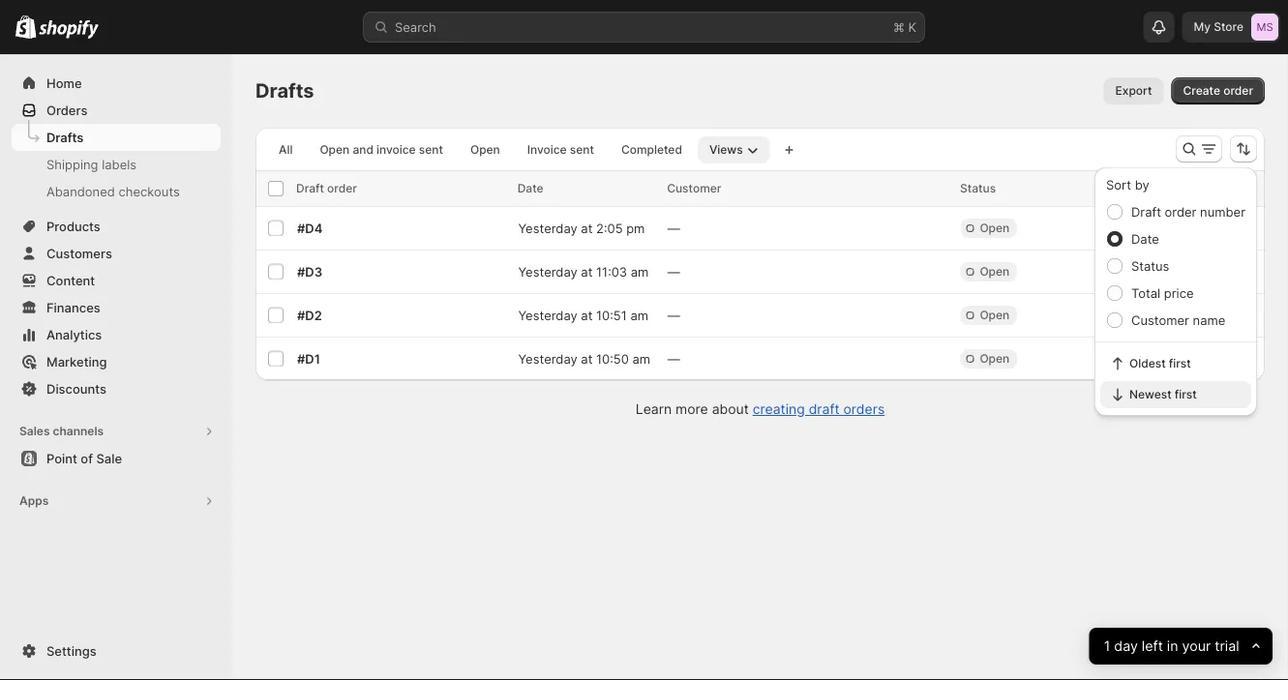 Task type: vqa. For each thing, say whether or not it's contained in the screenshot.
Average order value 18,
no



Task type: locate. For each thing, give the bounding box(es) containing it.
1 vertical spatial customer
[[1132, 313, 1190, 328]]

your
[[1183, 639, 1212, 655]]

0 horizontal spatial customer
[[667, 182, 722, 196]]

number
[[1201, 204, 1246, 219]]

0 horizontal spatial sent
[[419, 143, 443, 157]]

first inside button
[[1175, 388, 1198, 402]]

3 usd from the top
[[1228, 352, 1254, 367]]

first inside button
[[1170, 357, 1192, 371]]

first
[[1170, 357, 1192, 371], [1175, 388, 1198, 402]]

0 horizontal spatial draft
[[296, 182, 324, 196]]

2 vertical spatial usd
[[1228, 352, 1254, 367]]

0 vertical spatial status
[[961, 182, 997, 196]]

point of sale link
[[12, 445, 221, 473]]

at left 10:50 am
[[581, 352, 593, 367]]

0 vertical spatial date
[[518, 182, 544, 196]]

1 usd from the top
[[1228, 264, 1254, 279]]

usd right name
[[1228, 308, 1254, 323]]

customer for customer name
[[1132, 313, 1190, 328]]

name
[[1194, 313, 1226, 328]]

invoice
[[528, 143, 567, 157]]

3 at from the top
[[581, 308, 593, 323]]

#d1 link
[[297, 352, 321, 367]]

draft for draft order number
[[1132, 204, 1162, 219]]

yesterday for yesterday at 2:05 pm
[[519, 221, 578, 236]]

create
[[1184, 84, 1221, 98]]

views button
[[698, 137, 771, 164]]

yesterday down yesterday at 10:51 am
[[519, 352, 578, 367]]

customer down views
[[667, 182, 722, 196]]

sales channels
[[19, 425, 104, 439]]

usd right $150.00
[[1228, 264, 1254, 279]]

open and invoice sent
[[320, 143, 443, 157]]

2 sent from the left
[[570, 143, 594, 157]]

shipping labels link
[[12, 151, 221, 178]]

first for oldest first
[[1170, 357, 1192, 371]]

customer down "total price"
[[1132, 313, 1190, 328]]

#d4
[[297, 221, 323, 236]]

— right 11:03 am
[[668, 264, 681, 279]]

0 vertical spatial customer
[[667, 182, 722, 196]]

order right create at the right of page
[[1224, 84, 1254, 98]]

1 vertical spatial date
[[1132, 231, 1160, 246]]

1 vertical spatial first
[[1175, 388, 1198, 402]]

0 vertical spatial order
[[1224, 84, 1254, 98]]

content
[[46, 273, 95, 288]]

status
[[961, 182, 997, 196], [1132, 259, 1170, 274]]

#d2 link
[[297, 308, 322, 323]]

1 horizontal spatial customer
[[1132, 313, 1190, 328]]

#d3
[[297, 264, 323, 279]]

settings
[[46, 644, 97, 659]]

1 horizontal spatial draft
[[1132, 204, 1162, 219]]

1 sent from the left
[[419, 143, 443, 157]]

— right 2:05 pm on the top
[[668, 221, 681, 236]]

1 — from the top
[[668, 221, 681, 236]]

date down "draft order number"
[[1132, 231, 1160, 246]]

creating draft orders link
[[753, 401, 885, 418]]

marketing
[[46, 354, 107, 369]]

draft order number
[[1132, 204, 1246, 219]]

2 yesterday from the top
[[519, 264, 578, 279]]

apps button
[[12, 488, 221, 515]]

0 vertical spatial first
[[1170, 357, 1192, 371]]

1 horizontal spatial drafts
[[256, 79, 314, 103]]

yesterday at 10:50 am
[[519, 352, 651, 367]]

labels
[[102, 157, 137, 172]]

1 yesterday from the top
[[519, 221, 578, 236]]

4 — from the top
[[668, 352, 681, 367]]

1 at from the top
[[581, 221, 593, 236]]

$14.00 usd
[[1180, 352, 1254, 367]]

tab list
[[263, 136, 774, 164]]

2 usd from the top
[[1228, 308, 1254, 323]]

products
[[46, 219, 101, 234]]

at left 2:05 pm on the top
[[581, 221, 593, 236]]

my store
[[1194, 20, 1244, 34]]

— right 10:50 am
[[668, 352, 681, 367]]

point
[[46, 451, 77, 466]]

invoice
[[377, 143, 416, 157]]

date down invoice
[[518, 182, 544, 196]]

2 vertical spatial order
[[1165, 204, 1197, 219]]

at left 10:51 am
[[581, 308, 593, 323]]

draft order
[[296, 182, 357, 196]]

oldest first
[[1130, 357, 1192, 371]]

store
[[1215, 20, 1244, 34]]

drafts up the all
[[256, 79, 314, 103]]

date
[[518, 182, 544, 196], [1132, 231, 1160, 246]]

drafts inside drafts link
[[46, 130, 84, 145]]

1 vertical spatial drafts
[[46, 130, 84, 145]]

10:51 am
[[597, 308, 649, 323]]

analytics link
[[12, 321, 221, 349]]

point of sale button
[[0, 445, 232, 473]]

at left 11:03 am
[[581, 264, 593, 279]]

finances link
[[12, 294, 221, 321]]

customer for customer
[[667, 182, 722, 196]]

2:05 pm
[[597, 221, 645, 236]]

yesterday for yesterday at 11:03 am
[[519, 264, 578, 279]]

yesterday down yesterday at 2:05 pm
[[519, 264, 578, 279]]

first up newest first button
[[1170, 357, 1192, 371]]

at
[[581, 221, 593, 236], [581, 264, 593, 279], [581, 308, 593, 323], [581, 352, 593, 367]]

tab list containing all
[[263, 136, 774, 164]]

yesterday down yesterday at 11:03 am
[[519, 308, 578, 323]]

yesterday
[[519, 221, 578, 236], [519, 264, 578, 279], [519, 308, 578, 323], [519, 352, 578, 367]]

open for yesterday at 11:03 am
[[980, 265, 1010, 279]]

draft
[[296, 182, 324, 196], [1132, 204, 1162, 219]]

— for 11:03 am
[[668, 264, 681, 279]]

0 horizontal spatial date
[[518, 182, 544, 196]]

2 — from the top
[[668, 264, 681, 279]]

1 horizontal spatial date
[[1132, 231, 1160, 246]]

drafts
[[256, 79, 314, 103], [46, 130, 84, 145]]

1 horizontal spatial order
[[1165, 204, 1197, 219]]

export button
[[1105, 77, 1164, 105]]

draft up #d4
[[296, 182, 324, 196]]

3 — from the top
[[668, 308, 681, 323]]

0 horizontal spatial drafts
[[46, 130, 84, 145]]

1 day left in your trial button
[[1090, 628, 1273, 665]]

3 yesterday from the top
[[519, 308, 578, 323]]

usd for $14.00 usd
[[1228, 352, 1254, 367]]

—
[[668, 221, 681, 236], [668, 264, 681, 279], [668, 308, 681, 323], [668, 352, 681, 367]]

drafts down orders
[[46, 130, 84, 145]]

11:03 am
[[597, 264, 649, 279]]

order left number
[[1165, 204, 1197, 219]]

sent
[[419, 143, 443, 157], [570, 143, 594, 157]]

order down and
[[327, 182, 357, 196]]

1 vertical spatial order
[[327, 182, 357, 196]]

1 horizontal spatial status
[[1132, 259, 1170, 274]]

— right 10:51 am
[[668, 308, 681, 323]]

in
[[1168, 639, 1179, 655]]

1 horizontal spatial sent
[[570, 143, 594, 157]]

order for draft order number
[[1165, 204, 1197, 219]]

draft down "by"
[[1132, 204, 1162, 219]]

usd right $14.00
[[1228, 352, 1254, 367]]

0 vertical spatial usd
[[1228, 264, 1254, 279]]

open
[[320, 143, 350, 157], [471, 143, 500, 157], [980, 221, 1010, 235], [980, 265, 1010, 279], [980, 308, 1010, 322], [980, 352, 1010, 366]]

2 horizontal spatial order
[[1224, 84, 1254, 98]]

yesterday up yesterday at 11:03 am
[[519, 221, 578, 236]]

4 at from the top
[[581, 352, 593, 367]]

analytics
[[46, 327, 102, 342]]

shopify image
[[15, 15, 36, 38], [39, 20, 99, 39]]

2 at from the top
[[581, 264, 593, 279]]

1
[[1105, 639, 1111, 655]]

⌘ k
[[894, 19, 917, 34]]

first down oldest first button
[[1175, 388, 1198, 402]]

1 vertical spatial usd
[[1228, 308, 1254, 323]]

$8.50
[[1188, 308, 1224, 323]]

1 vertical spatial draft
[[1132, 204, 1162, 219]]

0 vertical spatial draft
[[296, 182, 324, 196]]

sort
[[1107, 177, 1132, 192]]

trial
[[1216, 639, 1240, 655]]

products link
[[12, 213, 221, 240]]

orders
[[844, 401, 885, 418]]

order
[[1224, 84, 1254, 98], [327, 182, 357, 196], [1165, 204, 1197, 219]]

0 horizontal spatial order
[[327, 182, 357, 196]]

more
[[676, 401, 709, 418]]

4 yesterday from the top
[[519, 352, 578, 367]]



Task type: describe. For each thing, give the bounding box(es) containing it.
first for newest first
[[1175, 388, 1198, 402]]

$150.00
[[1172, 264, 1224, 279]]

— for 10:50 am
[[668, 352, 681, 367]]

shipping
[[46, 157, 98, 172]]

#d2
[[297, 308, 322, 323]]

create order link
[[1172, 77, 1266, 105]]

abandoned
[[46, 184, 115, 199]]

at for 2:05 pm
[[581, 221, 593, 236]]

invoice sent
[[528, 143, 594, 157]]

left
[[1143, 639, 1164, 655]]

drafts link
[[12, 124, 221, 151]]

yesterday for yesterday at 10:50 am
[[519, 352, 578, 367]]

at for 10:50 am
[[581, 352, 593, 367]]

usd for $150.00 usd
[[1228, 264, 1254, 279]]

price
[[1165, 286, 1194, 301]]

apps
[[19, 494, 49, 508]]

open for yesterday at 10:51 am
[[980, 308, 1010, 322]]

total
[[1132, 286, 1161, 301]]

draft
[[809, 401, 840, 418]]

oldest first button
[[1101, 351, 1252, 378]]

1 day left in your trial
[[1105, 639, 1240, 655]]

yesterday at 11:03 am
[[519, 264, 649, 279]]

finances
[[46, 300, 100, 315]]

draft for draft order
[[296, 182, 324, 196]]

total price
[[1132, 286, 1194, 301]]

open for yesterday at 10:50 am
[[980, 352, 1010, 366]]

export
[[1116, 84, 1153, 98]]

newest
[[1130, 388, 1172, 402]]

create order
[[1184, 84, 1254, 98]]

about
[[712, 401, 749, 418]]

at for 11:03 am
[[581, 264, 593, 279]]

usd for $8.50 usd
[[1228, 308, 1254, 323]]

yesterday at 10:51 am
[[519, 308, 649, 323]]

— for 10:51 am
[[668, 308, 681, 323]]

$150.00 usd
[[1172, 264, 1254, 279]]

$14.00
[[1180, 352, 1224, 367]]

order for create order
[[1224, 84, 1254, 98]]

⌘
[[894, 19, 905, 34]]

sort by
[[1107, 177, 1150, 192]]

shipping labels
[[46, 157, 137, 172]]

point of sale
[[46, 451, 122, 466]]

invoice sent link
[[516, 137, 606, 164]]

open for yesterday at 2:05 pm
[[980, 221, 1010, 235]]

completed
[[622, 143, 683, 157]]

all link
[[267, 137, 304, 164]]

— for 2:05 pm
[[668, 221, 681, 236]]

sales
[[19, 425, 50, 439]]

at for 10:51 am
[[581, 308, 593, 323]]

completed link
[[610, 137, 694, 164]]

orders link
[[12, 97, 221, 124]]

all
[[279, 143, 293, 157]]

1 horizontal spatial shopify image
[[39, 20, 99, 39]]

newest first button
[[1101, 382, 1252, 409]]

discounts link
[[12, 376, 221, 403]]

customer name
[[1132, 313, 1226, 328]]

#d1
[[297, 352, 321, 367]]

0 horizontal spatial shopify image
[[15, 15, 36, 38]]

day
[[1115, 639, 1139, 655]]

$8.50 usd
[[1188, 308, 1254, 323]]

sales channels button
[[12, 418, 221, 445]]

channels
[[53, 425, 104, 439]]

order for draft order
[[327, 182, 357, 196]]

views
[[710, 143, 743, 157]]

1 vertical spatial status
[[1132, 259, 1170, 274]]

home link
[[12, 70, 221, 97]]

checkouts
[[119, 184, 180, 199]]

my
[[1194, 20, 1211, 34]]

yesterday at 2:05 pm
[[519, 221, 645, 236]]

abandoned checkouts
[[46, 184, 180, 199]]

yesterday for yesterday at 10:51 am
[[519, 308, 578, 323]]

settings link
[[12, 638, 221, 665]]

k
[[909, 19, 917, 34]]

creating
[[753, 401, 805, 418]]

marketing link
[[12, 349, 221, 376]]

learn
[[636, 401, 672, 418]]

sale
[[96, 451, 122, 466]]

#d3 link
[[297, 264, 323, 279]]

search
[[395, 19, 436, 34]]

my store image
[[1252, 14, 1279, 41]]

10:50 am
[[597, 352, 651, 367]]

discounts
[[46, 382, 106, 397]]

learn more about creating draft orders
[[636, 401, 885, 418]]

home
[[46, 76, 82, 91]]

0 vertical spatial drafts
[[256, 79, 314, 103]]

newest first
[[1130, 388, 1198, 402]]

abandoned checkouts link
[[12, 178, 221, 205]]

and
[[353, 143, 374, 157]]

by
[[1136, 177, 1150, 192]]

0 horizontal spatial status
[[961, 182, 997, 196]]

oldest
[[1130, 357, 1167, 371]]

customers
[[46, 246, 112, 261]]

open and invoice sent link
[[308, 137, 455, 164]]



